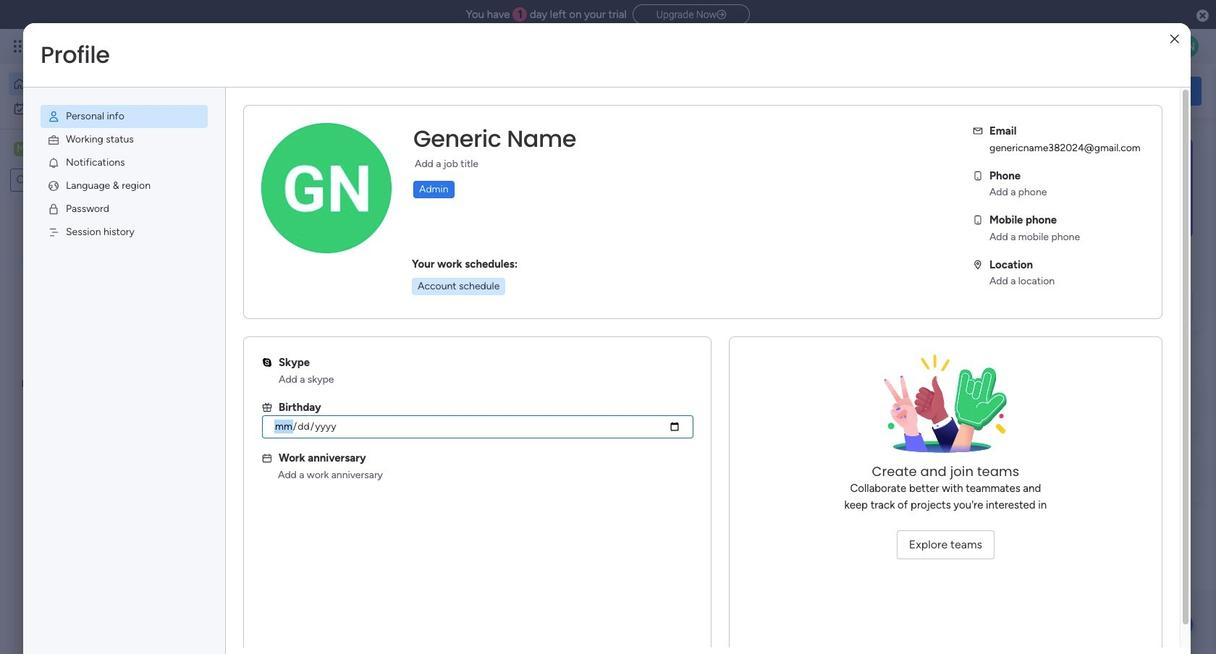 Task type: describe. For each thing, give the bounding box(es) containing it.
component image for second public board image from right
[[242, 316, 255, 329]]

2 public board image from the left
[[481, 293, 497, 309]]

1 public board image from the left
[[242, 293, 258, 309]]

1 horizontal spatial workspace image
[[248, 466, 282, 501]]

5 menu item from the top
[[41, 198, 208, 221]]

quick search results list box
[[224, 164, 950, 356]]

menu menu
[[23, 88, 225, 261]]

workspace image inside workspace selection element
[[14, 141, 28, 157]]

personal info image
[[47, 110, 60, 123]]

dapulse close image
[[1197, 9, 1209, 23]]

1 menu item from the top
[[41, 105, 208, 128]]

v2 bolt switch image
[[1109, 83, 1118, 99]]

language & region image
[[47, 180, 60, 193]]

select product image
[[13, 39, 28, 54]]

2 option from the top
[[9, 97, 176, 120]]

3 menu item from the top
[[41, 151, 208, 174]]

1 option from the top
[[9, 72, 176, 96]]

v2 user feedback image
[[996, 83, 1007, 99]]

password image
[[47, 203, 60, 216]]

4 menu item from the top
[[41, 174, 208, 198]]

component image for 1st public board image from right
[[481, 316, 494, 329]]

close recently visited image
[[224, 147, 241, 164]]

session history image
[[47, 226, 60, 239]]

close image
[[1171, 34, 1179, 45]]



Task type: vqa. For each thing, say whether or not it's contained in the screenshot.
Help center ELEMENT
no



Task type: locate. For each thing, give the bounding box(es) containing it.
open update feed (inbox) image
[[224, 374, 241, 391]]

option
[[9, 72, 176, 96], [9, 97, 176, 120]]

menu item
[[41, 105, 208, 128], [41, 128, 208, 151], [41, 151, 208, 174], [41, 174, 208, 198], [41, 198, 208, 221], [41, 221, 208, 244]]

option up personal info image
[[9, 72, 176, 96]]

clear search image
[[105, 173, 119, 188]]

0 horizontal spatial workspace image
[[14, 141, 28, 157]]

1 component image from the left
[[242, 316, 255, 329]]

Add a birthday date field
[[262, 416, 694, 439]]

0 vertical spatial option
[[9, 72, 176, 96]]

dapulse rightstroke image
[[717, 9, 726, 20]]

workspace image
[[14, 141, 28, 157], [248, 466, 282, 501]]

generic name image
[[1176, 35, 1199, 58]]

1 horizontal spatial public board image
[[481, 293, 497, 309]]

option up workspace selection element
[[9, 97, 176, 120]]

public board image
[[242, 293, 258, 309], [481, 293, 497, 309]]

1 vertical spatial option
[[9, 97, 176, 120]]

0 horizontal spatial public board image
[[242, 293, 258, 309]]

add to favorites image
[[432, 294, 446, 308]]

1 vertical spatial workspace image
[[248, 466, 282, 501]]

Search in workspace field
[[30, 172, 104, 189]]

6 menu item from the top
[[41, 221, 208, 244]]

close my workspaces image
[[224, 423, 241, 440]]

0 horizontal spatial component image
[[242, 316, 255, 329]]

2 menu item from the top
[[41, 128, 208, 151]]

no teams image
[[873, 355, 1018, 463]]

1 horizontal spatial component image
[[481, 316, 494, 329]]

None field
[[410, 124, 580, 154]]

workspace selection element
[[14, 140, 121, 159]]

component image
[[242, 316, 255, 329], [481, 316, 494, 329]]

0 vertical spatial workspace image
[[14, 141, 28, 157]]

2 component image from the left
[[481, 316, 494, 329]]

getting started element
[[985, 375, 1202, 433]]

templates image image
[[998, 138, 1189, 238]]

notifications image
[[47, 156, 60, 169]]

working status image
[[47, 133, 60, 146]]



